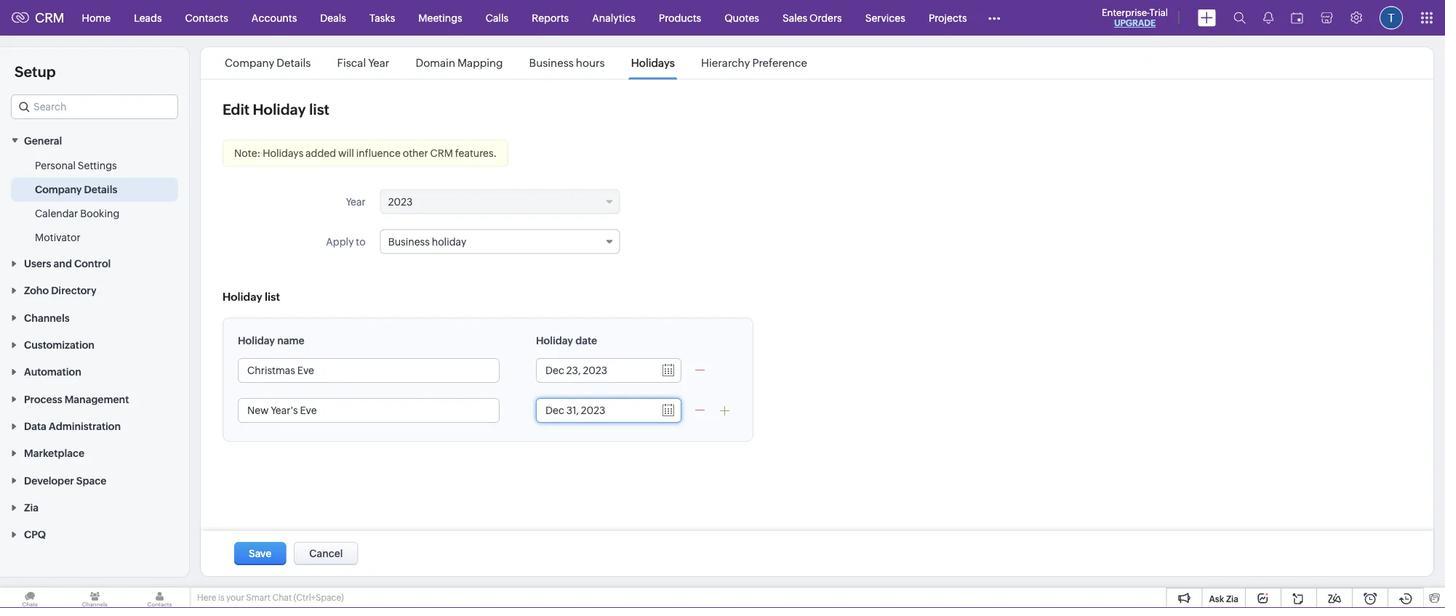 Task type: locate. For each thing, give the bounding box(es) containing it.
1 horizontal spatial holidays
[[631, 57, 675, 69]]

1 vertical spatial details
[[84, 184, 117, 195]]

0 horizontal spatial zia
[[24, 503, 39, 514]]

tasks
[[370, 12, 395, 24]]

personal settings link
[[35, 158, 117, 173]]

deals link
[[309, 0, 358, 35]]

profile image
[[1380, 6, 1403, 29]]

will
[[338, 148, 354, 159]]

1 vertical spatial list
[[265, 291, 280, 303]]

0 vertical spatial year
[[368, 57, 390, 69]]

projects
[[929, 12, 967, 24]]

company details inside list
[[225, 57, 311, 69]]

1 horizontal spatial list
[[309, 101, 330, 118]]

users and control button
[[0, 250, 189, 277]]

list
[[212, 47, 821, 79]]

business left holiday
[[388, 236, 430, 248]]

channels button
[[0, 304, 189, 331]]

users
[[24, 258, 51, 270]]

0 vertical spatial crm
[[35, 10, 64, 25]]

holidays
[[631, 57, 675, 69], [263, 148, 304, 159]]

enterprise-
[[1102, 7, 1150, 18]]

1 vertical spatial zia
[[1227, 595, 1239, 605]]

0 vertical spatial details
[[277, 57, 311, 69]]

details up booking
[[84, 184, 117, 195]]

1 vertical spatial company details link
[[35, 182, 117, 197]]

0 vertical spatial business
[[529, 57, 574, 69]]

cpq button
[[0, 521, 189, 549]]

list up added
[[309, 101, 330, 118]]

quotes link
[[713, 0, 771, 35]]

business inside list
[[529, 57, 574, 69]]

details inside list
[[277, 57, 311, 69]]

ask
[[1210, 595, 1225, 605]]

company inside general region
[[35, 184, 82, 195]]

1 vertical spatial company details
[[35, 184, 117, 195]]

0 horizontal spatial company
[[35, 184, 82, 195]]

0 vertical spatial company details
[[225, 57, 311, 69]]

business hours
[[529, 57, 605, 69]]

1 horizontal spatial company
[[225, 57, 274, 69]]

projects link
[[917, 0, 979, 35]]

holidays down "products" link
[[631, 57, 675, 69]]

1 vertical spatial crm
[[430, 148, 453, 159]]

booking
[[80, 208, 120, 219]]

crm
[[35, 10, 64, 25], [430, 148, 453, 159]]

holidays right note:
[[263, 148, 304, 159]]

1 vertical spatial year
[[346, 196, 366, 208]]

0 horizontal spatial holidays
[[263, 148, 304, 159]]

data administration
[[24, 421, 121, 433]]

list containing company details
[[212, 47, 821, 79]]

zia
[[24, 503, 39, 514], [1227, 595, 1239, 605]]

hierarchy
[[701, 57, 750, 69]]

1 horizontal spatial details
[[277, 57, 311, 69]]

zoho directory button
[[0, 277, 189, 304]]

process management
[[24, 394, 129, 406]]

0 vertical spatial company
[[225, 57, 274, 69]]

Holiday name text field
[[239, 359, 499, 383], [239, 399, 499, 423]]

0 vertical spatial zia
[[24, 503, 39, 514]]

business left hours
[[529, 57, 574, 69]]

crm left home 'link'
[[35, 10, 64, 25]]

company
[[225, 57, 274, 69], [35, 184, 82, 195]]

search image
[[1234, 12, 1246, 24]]

0 vertical spatial holidays
[[631, 57, 675, 69]]

Business holiday field
[[380, 230, 620, 254]]

company up the edit
[[225, 57, 274, 69]]

calendar booking link
[[35, 206, 120, 221]]

holidays link
[[629, 57, 677, 69]]

directory
[[51, 285, 96, 297]]

general region
[[0, 154, 189, 250]]

ask zia
[[1210, 595, 1239, 605]]

services
[[866, 12, 906, 24]]

details inside general region
[[84, 184, 117, 195]]

company details link
[[223, 57, 313, 69], [35, 182, 117, 197]]

search element
[[1225, 0, 1255, 36]]

developer space button
[[0, 467, 189, 494]]

process management button
[[0, 386, 189, 413]]

date
[[576, 335, 597, 347]]

holiday for holiday list
[[223, 291, 262, 303]]

0 vertical spatial list
[[309, 101, 330, 118]]

Other Modules field
[[979, 6, 1010, 29]]

settings
[[78, 160, 117, 171]]

business holiday
[[388, 236, 467, 248]]

1 horizontal spatial year
[[368, 57, 390, 69]]

enterprise-trial upgrade
[[1102, 7, 1168, 28]]

0 vertical spatial holiday name text field
[[239, 359, 499, 383]]

1 vertical spatial mmm d, yyyy text field
[[537, 399, 653, 423]]

zia button
[[0, 494, 189, 521]]

list up holiday name
[[265, 291, 280, 303]]

meetings link
[[407, 0, 474, 35]]

None field
[[11, 95, 178, 119]]

company details down accounts
[[225, 57, 311, 69]]

features.
[[455, 148, 497, 159]]

upgrade
[[1115, 18, 1156, 28]]

holidays inside list
[[631, 57, 675, 69]]

business inside business holiday field
[[388, 236, 430, 248]]

channels image
[[65, 589, 125, 609]]

signals image
[[1264, 12, 1274, 24]]

holiday
[[432, 236, 467, 248]]

details
[[277, 57, 311, 69], [84, 184, 117, 195]]

0 horizontal spatial year
[[346, 196, 366, 208]]

quotes
[[725, 12, 760, 24]]

2 mmm d, yyyy text field from the top
[[537, 399, 653, 423]]

developer space
[[24, 475, 107, 487]]

company details down personal settings
[[35, 184, 117, 195]]

0 vertical spatial company details link
[[223, 57, 313, 69]]

cpq
[[24, 530, 46, 541]]

1 vertical spatial company
[[35, 184, 82, 195]]

other
[[403, 148, 428, 159]]

1 horizontal spatial crm
[[430, 148, 453, 159]]

year up 'to'
[[346, 196, 366, 208]]

personal settings
[[35, 160, 117, 171]]

tasks link
[[358, 0, 407, 35]]

crm right 'other'
[[430, 148, 453, 159]]

0 horizontal spatial business
[[388, 236, 430, 248]]

customization
[[24, 340, 95, 351]]

0 vertical spatial mmm d, yyyy text field
[[537, 359, 653, 383]]

leads link
[[122, 0, 174, 35]]

company up calendar
[[35, 184, 82, 195]]

channels
[[24, 312, 70, 324]]

year right "fiscal"
[[368, 57, 390, 69]]

2 holiday name text field from the top
[[239, 399, 499, 423]]

1 horizontal spatial company details
[[225, 57, 311, 69]]

hours
[[576, 57, 605, 69]]

company details link down personal settings
[[35, 182, 117, 197]]

1 vertical spatial holiday name text field
[[239, 399, 499, 423]]

deals
[[320, 12, 346, 24]]

space
[[76, 475, 107, 487]]

influence
[[356, 148, 401, 159]]

1 holiday name text field from the top
[[239, 359, 499, 383]]

business hours link
[[527, 57, 607, 69]]

holiday left date
[[536, 335, 573, 347]]

zia up cpq
[[24, 503, 39, 514]]

0 horizontal spatial company details
[[35, 184, 117, 195]]

holiday left "name"
[[238, 335, 275, 347]]

reports
[[532, 12, 569, 24]]

zia right ask
[[1227, 595, 1239, 605]]

analytics link
[[581, 0, 647, 35]]

holiday up holiday name
[[223, 291, 262, 303]]

and
[[53, 258, 72, 270]]

0 horizontal spatial details
[[84, 184, 117, 195]]

management
[[64, 394, 129, 406]]

company details link down accounts
[[223, 57, 313, 69]]

1 vertical spatial business
[[388, 236, 430, 248]]

year
[[368, 57, 390, 69], [346, 196, 366, 208]]

MMM d, yyyy text field
[[537, 359, 653, 383], [537, 399, 653, 423]]

reports link
[[520, 0, 581, 35]]

1 horizontal spatial business
[[529, 57, 574, 69]]

process
[[24, 394, 62, 406]]

sales
[[783, 12, 808, 24]]

here
[[197, 594, 216, 604]]

details down accounts link
[[277, 57, 311, 69]]

fiscal year link
[[335, 57, 392, 69]]



Task type: describe. For each thing, give the bounding box(es) containing it.
leads
[[134, 12, 162, 24]]

cancel button
[[294, 543, 358, 566]]

holiday name text field for 1st mmm d, yyyy text box from the top
[[239, 359, 499, 383]]

services link
[[854, 0, 917, 35]]

contacts image
[[130, 589, 190, 609]]

hierarchy preference
[[701, 57, 808, 69]]

domain mapping link
[[414, 57, 505, 69]]

general
[[24, 135, 62, 146]]

calls link
[[474, 0, 520, 35]]

automation
[[24, 367, 81, 378]]

products link
[[647, 0, 713, 35]]

domain
[[416, 57, 455, 69]]

company details inside general region
[[35, 184, 117, 195]]

holiday right the edit
[[253, 101, 306, 118]]

your
[[226, 594, 244, 604]]

motivator
[[35, 232, 80, 243]]

home
[[82, 12, 111, 24]]

preference
[[753, 57, 808, 69]]

1 mmm d, yyyy text field from the top
[[537, 359, 653, 383]]

setup
[[15, 63, 56, 80]]

note:
[[234, 148, 261, 159]]

apply to
[[326, 236, 366, 248]]

Search text field
[[12, 95, 178, 119]]

calls
[[486, 12, 509, 24]]

year inside list
[[368, 57, 390, 69]]

edit
[[223, 101, 250, 118]]

data administration button
[[0, 413, 189, 440]]

fiscal year
[[337, 57, 390, 69]]

customization button
[[0, 331, 189, 358]]

marketplace button
[[0, 440, 189, 467]]

2023 field
[[380, 190, 620, 214]]

administration
[[49, 421, 121, 433]]

domain mapping
[[416, 57, 503, 69]]

edit holiday list
[[223, 101, 330, 118]]

products
[[659, 12, 702, 24]]

hierarchy preference link
[[699, 57, 810, 69]]

0 horizontal spatial list
[[265, 291, 280, 303]]

is
[[218, 594, 225, 604]]

note: holidays added will influence other crm features.
[[234, 148, 497, 159]]

meetings
[[419, 12, 463, 24]]

0 horizontal spatial company details link
[[35, 182, 117, 197]]

save
[[249, 549, 272, 560]]

analytics
[[592, 12, 636, 24]]

1 horizontal spatial company details link
[[223, 57, 313, 69]]

contacts
[[185, 12, 228, 24]]

holiday name text field for 1st mmm d, yyyy text box from the bottom
[[239, 399, 499, 423]]

accounts link
[[240, 0, 309, 35]]

zia inside the zia dropdown button
[[24, 503, 39, 514]]

data
[[24, 421, 46, 433]]

marketplace
[[24, 448, 84, 460]]

profile element
[[1371, 0, 1412, 35]]

(ctrl+space)
[[294, 594, 344, 604]]

control
[[74, 258, 111, 270]]

zoho
[[24, 285, 49, 297]]

calendar booking
[[35, 208, 120, 219]]

holiday for holiday name
[[238, 335, 275, 347]]

automation button
[[0, 358, 189, 386]]

2023
[[388, 196, 413, 208]]

calendar image
[[1291, 12, 1304, 24]]

general button
[[0, 127, 189, 154]]

create menu image
[[1198, 9, 1216, 27]]

1 horizontal spatial zia
[[1227, 595, 1239, 605]]

holiday list
[[223, 291, 280, 303]]

trial
[[1150, 7, 1168, 18]]

to
[[356, 236, 366, 248]]

mapping
[[458, 57, 503, 69]]

chats image
[[0, 589, 60, 609]]

0 horizontal spatial crm
[[35, 10, 64, 25]]

sales orders link
[[771, 0, 854, 35]]

crm link
[[12, 10, 64, 25]]

developer
[[24, 475, 74, 487]]

holiday name
[[238, 335, 305, 347]]

accounts
[[252, 12, 297, 24]]

here is your smart chat (ctrl+space)
[[197, 594, 344, 604]]

1 vertical spatial holidays
[[263, 148, 304, 159]]

orders
[[810, 12, 842, 24]]

save button
[[234, 543, 286, 566]]

business for business hours
[[529, 57, 574, 69]]

users and control
[[24, 258, 111, 270]]

fiscal
[[337, 57, 366, 69]]

smart
[[246, 594, 271, 604]]

added
[[306, 148, 336, 159]]

name
[[277, 335, 305, 347]]

personal
[[35, 160, 76, 171]]

cancel
[[309, 549, 343, 560]]

business for business holiday
[[388, 236, 430, 248]]

holiday for holiday date
[[536, 335, 573, 347]]

zoho directory
[[24, 285, 96, 297]]

sales orders
[[783, 12, 842, 24]]

signals element
[[1255, 0, 1283, 36]]

calendar
[[35, 208, 78, 219]]

create menu element
[[1190, 0, 1225, 35]]



Task type: vqa. For each thing, say whether or not it's contained in the screenshot.
logo
no



